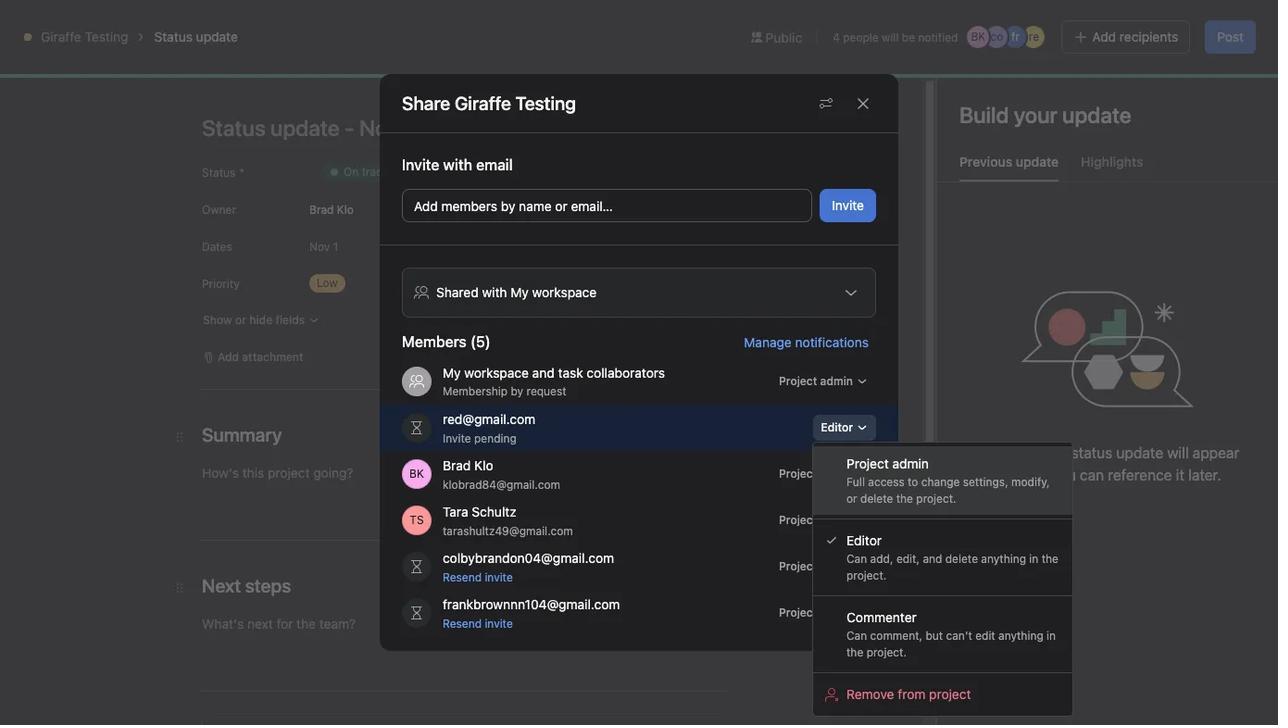 Task type: vqa. For each thing, say whether or not it's contained in the screenshot.
Project admin Full access to change settings, modify, or delete the project.'s the admin
yes



Task type: locate. For each thing, give the bounding box(es) containing it.
timeline link
[[253, 114, 320, 134]]

tara schultz tarashultz49@gmail.com
[[443, 503, 573, 538]]

1 vertical spatial bk
[[410, 467, 424, 481]]

2 vertical spatial will
[[1168, 445, 1189, 461]]

in down the modify,
[[1029, 552, 1039, 566]]

1 vertical spatial and
[[923, 552, 942, 566]]

project. down comment,
[[867, 646, 907, 660]]

the inside editor can add, edit, and delete anything in the project.
[[1042, 552, 1059, 566]]

my workspace and task collaborators membership by request
[[443, 365, 665, 398]]

0 horizontal spatial klo
[[337, 202, 354, 216]]

recipients
[[1120, 29, 1179, 44]]

share giraffe testing
[[402, 92, 576, 113]]

invite down calendar
[[402, 157, 439, 173]]

2 horizontal spatial invite
[[832, 197, 864, 213]]

add billing info
[[1131, 15, 1209, 29]]

1 vertical spatial or
[[847, 492, 857, 506]]

1 vertical spatial the
[[1042, 552, 1059, 566]]

editor down project admin popup button
[[821, 421, 853, 434]]

can for commenter
[[847, 629, 867, 643]]

brad klo klobrad84@gmail.com
[[443, 457, 560, 491]]

admin
[[820, 374, 853, 388], [893, 456, 929, 472]]

tab list
[[937, 152, 1278, 182]]

bk inside share giraffe testing 'dialog'
[[410, 467, 424, 481]]

resend invite button for frankbrownnn104@gmail.com
[[443, 615, 513, 630]]

status for status *
[[202, 166, 236, 180]]

editor inside dropdown button
[[821, 421, 853, 434]]

update up board
[[196, 29, 238, 44]]

0 horizontal spatial will
[[602, 330, 630, 351]]

trial?
[[1078, 15, 1103, 29]]

admin for project admin full access to change settings, modify, or delete the project.
[[893, 456, 929, 472]]

status
[[154, 29, 193, 44], [202, 166, 236, 180]]

1 resend invite button from the top
[[443, 568, 513, 584]]

0 vertical spatial the
[[896, 492, 913, 506]]

1 horizontal spatial the
[[896, 492, 913, 506]]

frankbrownnn104@gmail.com
[[443, 596, 620, 612]]

re
[[1029, 30, 1039, 44]]

0 vertical spatial update
[[196, 29, 238, 44]]

0 vertical spatial to
[[594, 304, 611, 325]]

0 vertical spatial by
[[501, 198, 515, 214]]

in right edit
[[1047, 629, 1056, 643]]

the down the modify,
[[1042, 552, 1059, 566]]

project. inside commenter can comment, but can't edit anything in the project.
[[867, 646, 907, 660]]

2 invite from the top
[[485, 616, 513, 630]]

gantt
[[834, 116, 868, 132]]

1 horizontal spatial invite
[[443, 431, 471, 445]]

editor up add,
[[847, 533, 882, 548]]

0 vertical spatial bk
[[971, 30, 986, 44]]

delete right edit,
[[946, 552, 978, 566]]

share giraffe testing dialog
[[380, 74, 899, 651]]

gantt link
[[819, 114, 868, 134]]

invite down frankbrownnn104@gmail.com at the left of the page
[[485, 616, 513, 630]]

invite down red@gmail.com
[[443, 431, 471, 445]]

brad inside brad klo klobrad84@gmail.com
[[443, 457, 471, 473]]

0 vertical spatial invite
[[402, 157, 439, 173]]

0 horizontal spatial add
[[414, 198, 438, 214]]

project inside project admin full access to change settings, modify, or delete the project.
[[847, 456, 889, 472]]

giraffe testing
[[455, 92, 576, 113]]

this
[[789, 304, 819, 325]]

brad klo
[[309, 202, 354, 216]]

0 vertical spatial invite
[[485, 570, 513, 584]]

project up task
[[540, 330, 598, 351]]

project. for editor
[[847, 569, 887, 583]]

0 vertical spatial status
[[154, 29, 193, 44]]

2 horizontal spatial update
[[1117, 445, 1164, 461]]

with email
[[443, 157, 513, 173]]

0 vertical spatial project
[[779, 374, 817, 388]]

0 vertical spatial admin
[[820, 374, 853, 388]]

1 vertical spatial editor
[[847, 533, 882, 548]]

add for add recipients
[[1092, 29, 1116, 44]]

will inside your previous status update will appear here, so you can reference it later.
[[1168, 445, 1189, 461]]

admin up access
[[893, 456, 929, 472]]

1 vertical spatial delete
[[946, 552, 978, 566]]

add for add billing info
[[1131, 15, 1152, 29]]

anything for commenter
[[999, 629, 1044, 643]]

my workspace
[[511, 284, 597, 300]]

1 horizontal spatial klo
[[474, 457, 493, 473]]

2 horizontal spatial the
[[1042, 552, 1059, 566]]

or right name
[[555, 198, 568, 214]]

can down commenter
[[847, 629, 867, 643]]

1 vertical spatial project
[[929, 686, 971, 702]]

access
[[868, 475, 905, 489]]

0 horizontal spatial the
[[847, 646, 864, 660]]

delete
[[861, 492, 893, 506], [946, 552, 978, 566]]

priority
[[202, 277, 240, 291]]

timeline
[[268, 116, 320, 132]]

project. down the change
[[916, 492, 957, 506]]

0 vertical spatial anything
[[981, 552, 1026, 566]]

project up full in the bottom right of the page
[[847, 456, 889, 472]]

klo up the 1
[[337, 202, 354, 216]]

0 vertical spatial brad
[[309, 202, 334, 216]]

close this dialog image
[[856, 96, 871, 111]]

1 horizontal spatial brad
[[443, 457, 471, 473]]

1 vertical spatial resend invite button
[[443, 615, 513, 630]]

project
[[779, 374, 817, 388], [847, 456, 889, 472]]

0 horizontal spatial project
[[540, 330, 598, 351]]

add inside share giraffe testing 'dialog'
[[414, 198, 438, 214]]

invite for invite with email
[[402, 157, 439, 173]]

can
[[1080, 467, 1104, 484]]

0 horizontal spatial and
[[532, 365, 555, 381]]

project down manage notifications
[[779, 374, 817, 388]]

what's
[[1007, 15, 1043, 29]]

can left add,
[[847, 552, 867, 566]]

project privacy dialog image
[[844, 285, 859, 300]]

invite down gantt link
[[832, 197, 864, 213]]

1 can from the top
[[847, 552, 867, 566]]

1 horizontal spatial or
[[847, 492, 857, 506]]

klo up klobrad84@gmail.com
[[474, 457, 493, 473]]

1 horizontal spatial add
[[1092, 29, 1116, 44]]

files
[[746, 116, 774, 132]]

0 vertical spatial resend
[[443, 570, 482, 584]]

giraffe testing
[[41, 29, 128, 44]]

can
[[847, 552, 867, 566], [847, 629, 867, 643]]

pending
[[474, 431, 517, 445]]

editor
[[821, 421, 853, 434], [847, 533, 882, 548]]

1 horizontal spatial to
[[908, 475, 918, 489]]

1 invite from the top
[[485, 570, 513, 584]]

members
[[441, 198, 497, 214]]

2 resend invite button from the top
[[443, 615, 513, 630]]

to left tasks
[[594, 304, 611, 325]]

Section title text field
[[202, 422, 282, 448], [202, 573, 291, 599]]

here,
[[994, 467, 1028, 484]]

will down tasks
[[602, 330, 630, 351]]

4 people will be notified
[[833, 30, 958, 44]]

schultz
[[472, 503, 517, 519]]

0 vertical spatial project
[[540, 330, 598, 351]]

admin for project admin
[[820, 374, 853, 388]]

the
[[896, 492, 913, 506], [1042, 552, 1059, 566], [847, 646, 864, 660]]

invite down "colbybrandon04@gmail.com"
[[485, 570, 513, 584]]

2 vertical spatial invite
[[443, 431, 471, 445]]

project permissions image
[[819, 96, 834, 111]]

0 horizontal spatial admin
[[820, 374, 853, 388]]

2 vertical spatial update
[[1117, 445, 1164, 461]]

1 vertical spatial can
[[847, 629, 867, 643]]

0 horizontal spatial or
[[555, 198, 568, 214]]

in inside commenter can comment, but can't edit anything in the project.
[[1047, 629, 1056, 643]]

1 horizontal spatial update
[[1016, 154, 1059, 170]]

0 vertical spatial editor
[[821, 421, 853, 434]]

17
[[928, 21, 940, 35]]

membership
[[443, 384, 508, 398]]

update up reference
[[1117, 445, 1164, 461]]

messages
[[681, 304, 765, 325]]

1 vertical spatial by
[[511, 384, 524, 398]]

in
[[1047, 15, 1056, 29], [770, 304, 784, 325], [1029, 552, 1039, 566], [1047, 629, 1056, 643]]

files link
[[731, 114, 774, 134]]

1 vertical spatial resend
[[443, 616, 482, 630]]

1 vertical spatial klo
[[474, 457, 493, 473]]

2 can from the top
[[847, 629, 867, 643]]

1 horizontal spatial project
[[847, 456, 889, 472]]

resend
[[443, 570, 482, 584], [443, 616, 482, 630]]

project inside popup button
[[779, 374, 817, 388]]

project right from on the bottom
[[929, 686, 971, 702]]

can inside editor can add, edit, and delete anything in the project.
[[847, 552, 867, 566]]

2 horizontal spatial add
[[1131, 15, 1152, 29]]

by down workspace
[[511, 384, 524, 398]]

usersicon image
[[409, 374, 424, 389]]

0 vertical spatial can
[[847, 552, 867, 566]]

0 horizontal spatial bk
[[410, 467, 424, 481]]

1 vertical spatial update
[[1016, 154, 1059, 170]]

ribbon image
[[33, 68, 56, 90]]

klo inside brad klo klobrad84@gmail.com
[[474, 457, 493, 473]]

1 vertical spatial admin
[[893, 456, 929, 472]]

to right access
[[908, 475, 918, 489]]

will inside the all attachments to tasks & messages in this project will appear here.
[[602, 330, 630, 351]]

resend inside frankbrownnn104@gmail.com resend invite
[[443, 616, 482, 630]]

0 vertical spatial or
[[555, 198, 568, 214]]

1 vertical spatial to
[[908, 475, 918, 489]]

1 horizontal spatial delete
[[946, 552, 978, 566]]

project. down add,
[[847, 569, 887, 583]]

notifications
[[795, 334, 869, 350]]

build your update
[[960, 102, 1132, 128]]

invite
[[485, 570, 513, 584], [485, 616, 513, 630]]

0 vertical spatial delete
[[861, 492, 893, 506]]

delete down access
[[861, 492, 893, 506]]

admin inside project admin full access to change settings, modify, or delete the project.
[[893, 456, 929, 472]]

project. inside project admin full access to change settings, modify, or delete the project.
[[916, 492, 957, 506]]

update
[[196, 29, 238, 44], [1016, 154, 1059, 170], [1117, 445, 1164, 461]]

add
[[1131, 15, 1152, 29], [1092, 29, 1116, 44], [414, 198, 438, 214]]

0 vertical spatial project.
[[916, 492, 957, 506]]

will left be
[[882, 30, 899, 44]]

resend invite button for colbybrandon04@gmail.com
[[443, 568, 513, 584]]

klobrad84@gmail.com
[[443, 478, 560, 491]]

0 horizontal spatial delete
[[861, 492, 893, 506]]

public
[[766, 29, 802, 45]]

resend invite button down frankbrownnn104@gmail.com at the left of the page
[[443, 615, 513, 630]]

anything
[[981, 552, 1026, 566], [999, 629, 1044, 643]]

1 resend from the top
[[443, 570, 482, 584]]

can inside commenter can comment, but can't edit anything in the project.
[[847, 629, 867, 643]]

collaborators
[[587, 365, 665, 381]]

or down full in the bottom right of the page
[[847, 492, 857, 506]]

resend inside "colbybrandon04@gmail.com resend invite"
[[443, 570, 482, 584]]

2 vertical spatial the
[[847, 646, 864, 660]]

colbybrandon04@gmail.com resend invite
[[443, 550, 614, 584]]

0 horizontal spatial brad
[[309, 202, 334, 216]]

0 vertical spatial klo
[[337, 202, 354, 216]]

1 vertical spatial anything
[[999, 629, 1044, 643]]

status *
[[202, 166, 245, 180]]

1 vertical spatial section title text field
[[202, 573, 291, 599]]

your update
[[1014, 102, 1132, 128]]

invite inside button
[[832, 197, 864, 213]]

tasks
[[615, 304, 659, 325]]

0 horizontal spatial to
[[594, 304, 611, 325]]

anything inside commenter can comment, but can't edit anything in the project.
[[999, 629, 1044, 643]]

invite for invite
[[832, 197, 864, 213]]

brad up tara
[[443, 457, 471, 473]]

0 horizontal spatial invite
[[402, 157, 439, 173]]

commenter can comment, but can't edit anything in the project.
[[847, 610, 1056, 660]]

1 vertical spatial project.
[[847, 569, 887, 583]]

remove from starred image
[[244, 71, 259, 86]]

status right testing in the top of the page
[[154, 29, 193, 44]]

brad for brad klo
[[309, 202, 334, 216]]

add members by name or email… button
[[402, 189, 813, 222]]

0 vertical spatial resend invite button
[[443, 568, 513, 584]]

resend invite button down "colbybrandon04@gmail.com"
[[443, 568, 513, 584]]

project for project admin
[[779, 374, 817, 388]]

name
[[519, 198, 552, 214]]

list box
[[421, 7, 865, 37]]

0 horizontal spatial project
[[779, 374, 817, 388]]

people
[[843, 30, 879, 44]]

in left this
[[770, 304, 784, 325]]

will
[[882, 30, 899, 44], [602, 330, 630, 351], [1168, 445, 1189, 461]]

1 vertical spatial invite
[[485, 616, 513, 630]]

anything for editor
[[981, 552, 1026, 566]]

1 vertical spatial project
[[847, 456, 889, 472]]

brad up nov
[[309, 202, 334, 216]]

will up it
[[1168, 445, 1189, 461]]

add for add members by name or email…
[[414, 198, 438, 214]]

info
[[1189, 15, 1209, 29]]

2 resend from the top
[[443, 616, 482, 630]]

1 vertical spatial invite
[[832, 197, 864, 213]]

in inside the all attachments to tasks & messages in this project will appear here.
[[770, 304, 784, 325]]

status for status update
[[154, 29, 193, 44]]

2 section title text field from the top
[[202, 573, 291, 599]]

and up request
[[532, 365, 555, 381]]

project. inside editor can add, edit, and delete anything in the project.
[[847, 569, 887, 583]]

editor inside editor can add, edit, and delete anything in the project.
[[847, 533, 882, 548]]

status left '*' in the left of the page
[[202, 166, 236, 180]]

1 horizontal spatial admin
[[893, 456, 929, 472]]

the inside commenter can comment, but can't edit anything in the project.
[[847, 646, 864, 660]]

0 horizontal spatial status
[[154, 29, 193, 44]]

status update
[[154, 29, 238, 44]]

and right edit,
[[923, 552, 942, 566]]

2 horizontal spatial will
[[1168, 445, 1189, 461]]

resend down tarashultz49@gmail.com
[[443, 570, 482, 584]]

editor can add, edit, and delete anything in the project.
[[847, 533, 1059, 583]]

1 horizontal spatial will
[[882, 30, 899, 44]]

billing
[[1155, 15, 1186, 29]]

resend down frankbrownnn104@gmail.com at the left of the page
[[443, 616, 482, 630]]

0 vertical spatial and
[[532, 365, 555, 381]]

ts
[[410, 513, 424, 527]]

resend for colbybrandon04@gmail.com
[[443, 570, 482, 584]]

0 vertical spatial will
[[882, 30, 899, 44]]

anything down settings,
[[981, 552, 1026, 566]]

or
[[555, 198, 568, 214], [847, 492, 857, 506]]

1 vertical spatial will
[[602, 330, 630, 351]]

in left my
[[1047, 15, 1056, 29]]

*
[[239, 166, 245, 180]]

1 horizontal spatial and
[[923, 552, 942, 566]]

invite inside frankbrownnn104@gmail.com resend invite
[[485, 616, 513, 630]]

anything right edit
[[999, 629, 1044, 643]]

in inside button
[[1047, 15, 1056, 29]]

0 vertical spatial section title text field
[[202, 422, 282, 448]]

1 vertical spatial status
[[202, 166, 236, 180]]

2 vertical spatial project.
[[867, 646, 907, 660]]

bk left co
[[971, 30, 986, 44]]

what's in my trial?
[[1007, 15, 1103, 29]]

messages
[[647, 116, 709, 132]]

None text field
[[78, 62, 209, 95]]

admin inside project admin popup button
[[820, 374, 853, 388]]

full
[[847, 475, 865, 489]]

add members by name or email…
[[414, 198, 613, 214]]

by left name
[[501, 198, 515, 214]]

admin down notifications
[[820, 374, 853, 388]]

1 horizontal spatial status
[[202, 166, 236, 180]]

update down build your update
[[1016, 154, 1059, 170]]

previous
[[960, 154, 1013, 170]]

0 horizontal spatial update
[[196, 29, 238, 44]]

bk up ts
[[410, 467, 424, 481]]

previous
[[1010, 445, 1068, 461]]

and
[[532, 365, 555, 381], [923, 552, 942, 566]]

add recipients button
[[1062, 20, 1191, 54]]

&
[[663, 304, 676, 325]]

all attachments to tasks & messages in this project will appear here.
[[459, 304, 819, 351]]

the down access
[[896, 492, 913, 506]]

invite inside "colbybrandon04@gmail.com resend invite"
[[485, 570, 513, 584]]

update for status update
[[196, 29, 238, 44]]

anything inside editor can add, edit, and delete anything in the project.
[[981, 552, 1026, 566]]

1 vertical spatial brad
[[443, 457, 471, 473]]

left
[[970, 21, 987, 35]]

editor for editor
[[821, 421, 853, 434]]

project admin full access to change settings, modify, or delete the project.
[[847, 456, 1050, 506]]

the down commenter
[[847, 646, 864, 660]]



Task type: describe. For each thing, give the bounding box(es) containing it.
your
[[976, 445, 1006, 461]]

dates
[[202, 240, 232, 254]]

my
[[1059, 15, 1074, 29]]

it
[[1176, 467, 1185, 484]]

remove
[[847, 686, 894, 702]]

add,
[[870, 552, 893, 566]]

later.
[[1189, 467, 1222, 484]]

shared with my workspace option group
[[402, 268, 876, 318]]

frankbrownnn104@gmail.com resend invite
[[443, 596, 620, 630]]

previous update
[[960, 154, 1059, 170]]

from
[[898, 686, 926, 702]]

owner
[[202, 203, 236, 217]]

co
[[991, 30, 1003, 44]]

brad for brad klo klobrad84@gmail.com
[[443, 457, 471, 473]]

workflow link
[[434, 114, 506, 134]]

change
[[921, 475, 960, 489]]

tarashultz49@gmail.com
[[443, 524, 573, 538]]

your previous status update will appear here, so you can reference it later.
[[976, 445, 1240, 484]]

by inside my workspace and task collaborators membership by request
[[511, 384, 524, 398]]

project admin option
[[813, 446, 1073, 515]]

1 horizontal spatial bk
[[971, 30, 986, 44]]

invite for frankbrownnn104@gmail.com
[[485, 616, 513, 630]]

highlights
[[1081, 154, 1144, 170]]

dashboard
[[543, 116, 610, 132]]

remove from project
[[847, 686, 971, 702]]

modify,
[[1012, 475, 1050, 489]]

can't
[[946, 629, 972, 643]]

appear
[[1193, 445, 1240, 461]]

nov 1
[[309, 239, 338, 253]]

delete inside editor can add, edit, and delete anything in the project.
[[946, 552, 978, 566]]

update for previous update
[[1016, 154, 1059, 170]]

or inside project admin full access to change settings, modify, or delete the project.
[[847, 492, 857, 506]]

messages link
[[632, 114, 709, 134]]

in inside editor can add, edit, and delete anything in the project.
[[1029, 552, 1039, 566]]

and inside editor can add, edit, and delete anything in the project.
[[923, 552, 942, 566]]

to inside the all attachments to tasks & messages in this project will appear here.
[[594, 304, 611, 325]]

comment,
[[870, 629, 923, 643]]

but
[[926, 629, 943, 643]]

project. for commenter
[[867, 646, 907, 660]]

free
[[941, 8, 964, 22]]

resend for frankbrownnn104@gmail.com
[[443, 616, 482, 630]]

request
[[527, 384, 566, 398]]

notified
[[918, 30, 958, 44]]

the for editor
[[1042, 552, 1059, 566]]

invite inside red@gmail.com invite pending
[[443, 431, 471, 445]]

1
[[333, 239, 338, 253]]

shared
[[436, 284, 479, 300]]

project inside the all attachments to tasks & messages in this project will appear here.
[[540, 330, 598, 351]]

klo for brad klo
[[337, 202, 354, 216]]

tara
[[443, 503, 468, 519]]

status
[[1072, 445, 1113, 461]]

manage
[[744, 334, 792, 350]]

invite with email
[[402, 157, 513, 173]]

add recipients
[[1092, 29, 1179, 44]]

board
[[194, 116, 231, 132]]

board link
[[180, 114, 231, 134]]

so
[[1032, 467, 1048, 484]]

Title of update text field
[[202, 107, 758, 148]]

editor for editor can add, edit, and delete anything in the project.
[[847, 533, 882, 548]]

to inside project admin full access to change settings, modify, or delete the project.
[[908, 475, 918, 489]]

the for commenter
[[847, 646, 864, 660]]

invite for colbybrandon04@gmail.com
[[485, 570, 513, 584]]

klo for brad klo klobrad84@gmail.com
[[474, 457, 493, 473]]

days
[[943, 21, 967, 35]]

by inside button
[[501, 198, 515, 214]]

and inside my workspace and task collaborators membership by request
[[532, 365, 555, 381]]

the inside project admin full access to change settings, modify, or delete the project.
[[896, 492, 913, 506]]

tab list containing previous update
[[937, 152, 1278, 182]]

manage notifications button
[[744, 334, 876, 350]]

my
[[443, 365, 461, 381]]

1 section title text field from the top
[[202, 422, 282, 448]]

can for editor
[[847, 552, 867, 566]]

project admin button
[[771, 369, 876, 395]]

1 horizontal spatial project
[[929, 686, 971, 702]]

post
[[1217, 29, 1244, 44]]

delete inside project admin full access to change settings, modify, or delete the project.
[[861, 492, 893, 506]]

giraffe testing link
[[41, 29, 128, 44]]

manage notifications
[[744, 334, 869, 350]]

add billing info button
[[1123, 9, 1217, 35]]

invite button
[[820, 189, 876, 222]]

task
[[558, 365, 583, 381]]

calendar
[[357, 116, 412, 132]]

reference
[[1108, 467, 1172, 484]]

project for project admin full access to change settings, modify, or delete the project.
[[847, 456, 889, 472]]

dashboard link
[[529, 114, 610, 134]]

trial
[[967, 8, 987, 22]]

workspace
[[464, 365, 529, 381]]

build
[[960, 102, 1009, 128]]

email…
[[571, 198, 613, 214]]

attachments
[[484, 304, 589, 325]]

free trial 17 days left
[[928, 8, 987, 35]]

update inside your previous status update will appear here, so you can reference it later.
[[1117, 445, 1164, 461]]

post button
[[1205, 20, 1256, 54]]

members (5)
[[402, 333, 491, 350]]

or inside button
[[555, 198, 568, 214]]

colbybrandon04@gmail.com
[[443, 550, 614, 566]]

workflow
[[449, 116, 506, 132]]

edit
[[976, 629, 996, 643]]



